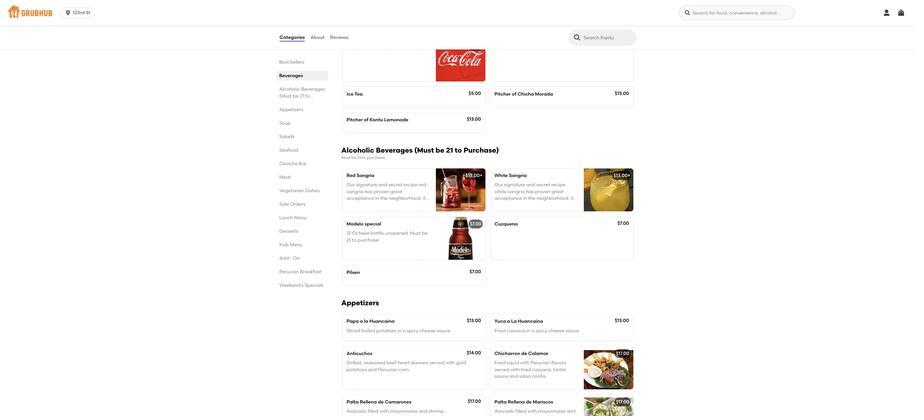 Task type: describe. For each thing, give the bounding box(es) containing it.
with up fried at the right of page
[[520, 361, 530, 366]]

and inside "our signature and secret recipe red sangria has proven great acceptance in the neighborhood, it is served with ice. must be 21 to purchase."
[[378, 182, 387, 188]]

ceviche
[[279, 161, 298, 167]]

avocado filled with mayonnaise and seafood.
[[495, 409, 576, 417]]

yuca
[[495, 319, 506, 325]]

cassava
[[507, 329, 525, 334]]

$7.00 for pilsen
[[470, 270, 481, 275]]

unopened.
[[385, 231, 409, 237]]

anticuchos
[[347, 351, 372, 357]]

de for avocado filled with mayonnaise and seafood.
[[526, 400, 532, 406]]

morada
[[535, 92, 553, 97]]

kids menu
[[279, 242, 302, 248]]

beverages tab
[[279, 72, 325, 79]]

served inside "our signature and secret recipe white sangria has proven great acceptance in the neighborhood, it is served with ice. must be 21 to purchase."
[[499, 203, 514, 208]]

cuzquena
[[495, 222, 518, 227]]

weekend's specials
[[279, 283, 323, 289]]

soda
[[357, 43, 369, 49]]

huancaina for potatoes
[[369, 319, 395, 325]]

ice
[[347, 92, 354, 97]]

red sangria image
[[436, 169, 485, 212]]

can soda image
[[436, 39, 485, 82]]

purchase. inside "our signature and secret recipe white sangria has proven great acceptance in the neighborhood, it is served with ice. must be 21 to purchase."
[[495, 209, 517, 215]]

secret for white sangria
[[536, 182, 550, 188]]

about
[[311, 35, 325, 40]]

has for red sangria
[[365, 189, 373, 195]]

be inside "our signature and secret recipe red sangria has proven great acceptance in the neighborhood, it is served with ice. must be 21 to purchase."
[[398, 203, 404, 208]]

meat tab
[[279, 174, 325, 181]]

palta rellena de mariscos image
[[584, 396, 633, 417]]

alcoholic beverages (must be 21 to purchase) must be 21 to purchase.
[[341, 146, 499, 160]]

soup tab
[[279, 120, 325, 127]]

can soda
[[347, 43, 369, 49]]

1 vertical spatial $5.00
[[469, 91, 481, 97]]

side orders
[[279, 202, 305, 207]]

reviews
[[330, 35, 349, 40]]

vegetarian dishes
[[279, 188, 320, 194]]

k'antu lemonade image
[[436, 0, 485, 33]]

skewers
[[411, 361, 429, 366]]

seafood.
[[495, 416, 514, 417]]

served inside grilled, seasoned beef heart skewers served with gold potatoes and peruvian corn.
[[430, 361, 445, 366]]

side orders tab
[[279, 201, 325, 208]]

fried for fried squid with peruvian flavors served with fried cassava, tartar sauce and salsa criolla.
[[495, 361, 506, 366]]

and inside fried squid with peruvian flavors served with fried cassava, tartar sauce and salsa criolla.
[[509, 374, 518, 380]]

alcoholic beverages (must be 21 to purchase) appetizers
[[279, 87, 325, 113]]

-
[[290, 256, 292, 262]]

pilsen
[[347, 270, 360, 276]]

beer
[[359, 231, 369, 237]]

12
[[347, 231, 351, 237]]

21 inside "our signature and secret recipe red sangria has proven great acceptance in the neighborhood, it is served with ice. must be 21 to purchase."
[[405, 203, 409, 208]]

ice tea
[[347, 92, 363, 97]]

orders
[[290, 202, 305, 207]]

our signature and secret recipe red sangria has proven great acceptance in the neighborhood, it is served with ice. must be 21 to purchase.
[[347, 182, 426, 215]]

salads tab
[[279, 133, 325, 140]]

pitcher of chicha morada
[[495, 92, 553, 97]]

breakfast
[[300, 270, 321, 275]]

served inside "our signature and secret recipe red sangria has proven great acceptance in the neighborhood, it is served with ice. must be 21 to purchase."
[[351, 203, 366, 208]]

la
[[364, 319, 368, 325]]

of for chicha
[[512, 92, 516, 97]]

sangria for red sangria
[[357, 173, 374, 179]]

de left calamar
[[521, 351, 527, 357]]

lunch menu
[[279, 215, 306, 221]]

papa
[[347, 319, 359, 325]]

categories button
[[279, 26, 305, 50]]

dishes
[[305, 188, 320, 194]]

sliced
[[347, 329, 360, 334]]

avocado for avocado filled with mayonnaise and seafood.
[[495, 409, 515, 415]]

side
[[279, 202, 289, 207]]

Search Kantu  search field
[[583, 35, 634, 41]]

beverages inside tab
[[279, 73, 303, 79]]

21 inside "our signature and secret recipe white sangria has proven great acceptance in the neighborhood, it is served with ice. must be 21 to purchase."
[[553, 203, 557, 208]]

21 inside 12 oz beer bottle unopened. must be 21 to purchase.
[[347, 238, 351, 243]]

peruvian inside fried squid with peruvian flavors served with fried cassava, tartar sauce and salsa criolla.
[[531, 361, 550, 366]]

must inside 'alcoholic beverages (must be 21 to purchase) must be 21 to purchase.'
[[341, 155, 351, 160]]

menu for lunch menu
[[294, 215, 306, 221]]

grilled,
[[347, 361, 363, 366]]

special
[[365, 222, 381, 227]]

salads
[[279, 134, 294, 140]]

2 cheese from the left
[[548, 329, 565, 334]]

fried squid with peruvian flavors served with fried cassava, tartar sauce and salsa criolla.
[[495, 361, 566, 380]]

purchase. inside 'alcoholic beverages (must be 21 to purchase) must be 21 to purchase.'
[[367, 155, 386, 160]]

our for our signature and secret recipe white sangria has proven great acceptance in the neighborhood, it is served with ice. must be 21 to purchase.
[[495, 182, 503, 188]]

purchase. inside "our signature and secret recipe red sangria has proven great acceptance in the neighborhood, it is served with ice. must be 21 to purchase."
[[347, 209, 369, 215]]

be inside alcoholic beverages (must be 21 to purchase) appetizers
[[293, 93, 299, 99]]

shrimp.
[[429, 409, 445, 415]]

filled for mariscos
[[516, 409, 526, 415]]

boiled
[[361, 329, 375, 334]]

1 horizontal spatial potatoes
[[376, 329, 397, 334]]

fried
[[521, 367, 531, 373]]

great for our signature and secret recipe white sangria has proven great acceptance in the neighborhood, it is served with ice. must be 21 to purchase.
[[552, 189, 564, 195]]

about button
[[310, 26, 325, 50]]

reviews button
[[330, 26, 349, 50]]

acceptance for white
[[495, 196, 522, 201]]

beverages for alcoholic beverages (must be 21 to purchase) appetizers
[[301, 87, 325, 92]]

best
[[279, 59, 289, 65]]

soup
[[279, 121, 291, 126]]

add - on tab
[[279, 255, 325, 262]]

1 cheese from the left
[[420, 329, 436, 334]]

with inside "our signature and secret recipe white sangria has proven great acceptance in the neighborhood, it is served with ice. must be 21 to purchase."
[[515, 203, 524, 208]]

123rd st
[[73, 10, 90, 16]]

2 spicy from the left
[[536, 329, 547, 334]]

with down palta rellena de camarones on the left bottom
[[380, 409, 389, 415]]

with inside grilled, seasoned beef heart skewers served with gold potatoes and peruvian corn.
[[446, 361, 455, 366]]

in inside "our signature and secret recipe red sangria has proven great acceptance in the neighborhood, it is served with ice. must be 21 to purchase."
[[375, 196, 379, 201]]

ceviche bar
[[279, 161, 306, 167]]

lunch
[[279, 215, 293, 221]]

and inside grilled, seasoned beef heart skewers served with gold potatoes and peruvian corn.
[[368, 367, 377, 373]]

palta rellena de camarones
[[347, 400, 412, 406]]

oz
[[352, 231, 358, 237]]

the for red sangria
[[380, 196, 388, 201]]

123rd
[[73, 10, 85, 16]]

best sellers
[[279, 59, 304, 65]]

$13.00 + for our signature and secret recipe white sangria has proven great acceptance in the neighborhood, it is served with ice. must be 21 to purchase.
[[614, 173, 630, 179]]

$2.50
[[469, 43, 481, 49]]

pitcher for pitcher of kantu lemonade
[[347, 117, 363, 123]]

in right boiled
[[398, 329, 402, 334]]

must inside 12 oz beer bottle unopened. must be 21 to purchase.
[[410, 231, 421, 237]]

can
[[347, 43, 356, 49]]

sangria for white sangria
[[509, 173, 527, 179]]

$17.00 for fried squid with peruvian flavors served with fried cassava, tartar sauce and salsa criolla.
[[616, 351, 629, 357]]

1 svg image from the left
[[883, 9, 891, 17]]

$17.00 for avocado filled with mayonnaise and seafood.
[[616, 400, 629, 406]]

our for our signature and secret recipe red sangria has proven great acceptance in the neighborhood, it is served with ice. must be 21 to purchase.
[[347, 182, 355, 188]]

la
[[511, 319, 517, 325]]

heart
[[398, 361, 410, 366]]

bottle
[[371, 231, 384, 237]]

1 vertical spatial appetizers
[[341, 299, 379, 308]]

has for white sangria
[[526, 189, 534, 195]]



Task type: locate. For each thing, give the bounding box(es) containing it.
palta for palta rellena de camarones
[[347, 400, 359, 406]]

1 horizontal spatial appetizers
[[341, 299, 379, 308]]

is inside "our signature and secret recipe white sangria has proven great acceptance in the neighborhood, it is served with ice. must be 21 to purchase."
[[495, 203, 498, 208]]

has down white sangria
[[526, 189, 534, 195]]

alcoholic inside alcoholic beverages (must be 21 to purchase) appetizers
[[279, 87, 300, 92]]

chicharron
[[495, 351, 520, 357]]

$13.00 +
[[466, 173, 483, 179], [614, 173, 630, 179]]

ice. for white sangria
[[525, 203, 533, 208]]

1 acceptance from the left
[[347, 196, 374, 201]]

corn.
[[399, 367, 410, 373]]

yuca a la huancaina
[[495, 319, 543, 325]]

1 neighborhood, from the left
[[389, 196, 422, 201]]

with up cuzquena at the bottom right
[[515, 203, 524, 208]]

2 is from the left
[[495, 203, 498, 208]]

to inside alcoholic beverages (must be 21 to purchase) appetizers
[[305, 93, 310, 99]]

1 it from the left
[[423, 196, 426, 201]]

the inside "our signature and secret recipe white sangria has proven great acceptance in the neighborhood, it is served with ice. must be 21 to purchase."
[[528, 196, 536, 201]]

peruvian breakfast tab
[[279, 269, 325, 276]]

great inside "our signature and secret recipe red sangria has proven great acceptance in the neighborhood, it is served with ice. must be 21 to purchase."
[[390, 189, 403, 195]]

in right cassava
[[527, 329, 531, 334]]

0 vertical spatial of
[[512, 92, 516, 97]]

appetizers tab
[[279, 106, 325, 113]]

2 secret from the left
[[536, 182, 550, 188]]

beverages inside 'alcoholic beverages (must be 21 to purchase) must be 21 to purchase.'
[[376, 146, 413, 155]]

1 the from the left
[[380, 196, 388, 201]]

weekend's specials tab
[[279, 282, 325, 289]]

1 horizontal spatial purchase)
[[464, 146, 499, 155]]

avocado down palta rellena de camarones on the left bottom
[[347, 409, 367, 415]]

mayonnaise for palta rellena de mariscos
[[538, 409, 566, 415]]

1 horizontal spatial $13.00 +
[[614, 173, 630, 179]]

tartar
[[553, 367, 566, 373]]

menu right kids
[[290, 242, 302, 248]]

pitcher left kantu
[[347, 117, 363, 123]]

1 horizontal spatial recipe
[[551, 182, 566, 188]]

filled inside avocado filled with mayonnaise and seafood.
[[516, 409, 526, 415]]

de up avocado filled with mayonnaise and seafood. at the bottom of the page
[[526, 400, 532, 406]]

calamar
[[528, 351, 549, 357]]

papa a la huancaina
[[347, 319, 395, 325]]

seafood
[[279, 148, 298, 153]]

0 horizontal spatial sangria
[[357, 173, 374, 179]]

it inside "our signature and secret recipe white sangria has proven great acceptance in the neighborhood, it is served with ice. must be 21 to purchase."
[[571, 196, 574, 201]]

0 horizontal spatial huancaina
[[369, 319, 395, 325]]

1 horizontal spatial neighborhood,
[[537, 196, 570, 201]]

potatoes inside grilled, seasoned beef heart skewers served with gold potatoes and peruvian corn.
[[347, 367, 367, 373]]

kids menu tab
[[279, 242, 325, 249]]

served
[[351, 203, 366, 208], [499, 203, 514, 208], [430, 361, 445, 366], [495, 367, 509, 373]]

vegetarian
[[279, 188, 304, 194]]

in down white sangria
[[523, 196, 527, 201]]

seasoned
[[364, 361, 385, 366]]

0 vertical spatial menu
[[294, 215, 306, 221]]

rellena for camarones
[[360, 400, 377, 406]]

our inside "our signature and secret recipe red sangria has proven great acceptance in the neighborhood, it is served with ice. must be 21 to purchase."
[[347, 182, 355, 188]]

huancaina up fried cassava in a spicy cheese sauce.
[[518, 319, 543, 325]]

purchase. down the beer
[[358, 238, 380, 243]]

1 horizontal spatial our
[[495, 182, 503, 188]]

2 huancaina from the left
[[518, 319, 543, 325]]

grilled, seasoned beef heart skewers served with gold potatoes and peruvian corn.
[[347, 361, 466, 373]]

secret inside "our signature and secret recipe white sangria has proven great acceptance in the neighborhood, it is served with ice. must be 21 to purchase."
[[536, 182, 550, 188]]

sellers
[[290, 59, 304, 65]]

recipe for our signature and secret recipe white sangria has proven great acceptance in the neighborhood, it is served with ice. must be 21 to purchase.
[[551, 182, 566, 188]]

and inside avocado filled with mayonnaise and seafood.
[[567, 409, 576, 415]]

1 horizontal spatial alcoholic
[[341, 146, 374, 155]]

1 fried from the top
[[495, 329, 506, 334]]

1 spicy from the left
[[407, 329, 418, 334]]

kids
[[279, 242, 289, 248]]

1 horizontal spatial sangria
[[508, 189, 525, 195]]

it for our signature and secret recipe red sangria has proven great acceptance in the neighborhood, it is served with ice. must be 21 to purchase.
[[423, 196, 426, 201]]

0 horizontal spatial pitcher
[[347, 117, 363, 123]]

2 proven from the left
[[535, 189, 551, 195]]

1 sangria from the left
[[357, 173, 374, 179]]

signature for red
[[356, 182, 377, 188]]

1 horizontal spatial svg image
[[897, 9, 905, 17]]

is for our signature and secret recipe white sangria has proven great acceptance in the neighborhood, it is served with ice. must be 21 to purchase.
[[495, 203, 498, 208]]

to inside "our signature and secret recipe white sangria has proven great acceptance in the neighborhood, it is served with ice. must be 21 to purchase."
[[559, 203, 563, 208]]

de
[[521, 351, 527, 357], [378, 400, 384, 406], [526, 400, 532, 406]]

our inside "our signature and secret recipe white sangria has proven great acceptance in the neighborhood, it is served with ice. must be 21 to purchase."
[[495, 182, 503, 188]]

add - on
[[279, 256, 300, 262]]

seafood tab
[[279, 147, 325, 154]]

is inside "our signature and secret recipe red sangria has proven great acceptance in the neighborhood, it is served with ice. must be 21 to purchase."
[[347, 203, 350, 208]]

ice. inside "our signature and secret recipe red sangria has proven great acceptance in the neighborhood, it is served with ice. must be 21 to purchase."
[[378, 203, 385, 208]]

$13.00 + for our signature and secret recipe red sangria has proven great acceptance in the neighborhood, it is served with ice. must be 21 to purchase.
[[466, 173, 483, 179]]

of left chicha
[[512, 92, 516, 97]]

1 vertical spatial beverages
[[301, 87, 325, 92]]

1 horizontal spatial sauce.
[[566, 329, 580, 334]]

purchase. up 'red sangria'
[[367, 155, 386, 160]]

1 signature from the left
[[356, 182, 377, 188]]

neighborhood, for our signature and secret recipe red sangria has proven great acceptance in the neighborhood, it is served with ice. must be 21 to purchase.
[[389, 196, 422, 201]]

red
[[419, 182, 426, 188]]

1 horizontal spatial signature
[[504, 182, 525, 188]]

1 horizontal spatial acceptance
[[495, 196, 522, 201]]

0 horizontal spatial palta
[[347, 400, 359, 406]]

1 horizontal spatial spicy
[[536, 329, 547, 334]]

with up special
[[367, 203, 376, 208]]

0 horizontal spatial recipe
[[403, 182, 418, 188]]

(must inside 'alcoholic beverages (must be 21 to purchase) must be 21 to purchase.'
[[414, 146, 434, 155]]

0 vertical spatial purchase)
[[279, 100, 302, 106]]

appetizers up la
[[341, 299, 379, 308]]

modelo
[[347, 222, 364, 227]]

alcoholic
[[279, 87, 300, 92], [341, 146, 374, 155]]

meat
[[279, 175, 291, 180]]

1 secret from the left
[[388, 182, 402, 188]]

0 horizontal spatial $13.00 +
[[466, 173, 483, 179]]

ice. inside "our signature and secret recipe white sangria has proven great acceptance in the neighborhood, it is served with ice. must be 21 to purchase."
[[525, 203, 533, 208]]

$17.00
[[616, 351, 629, 357], [468, 399, 481, 405], [616, 400, 629, 406]]

white
[[495, 189, 507, 195]]

1 horizontal spatial mayonnaise
[[538, 409, 566, 415]]

served right skewers
[[430, 361, 445, 366]]

to
[[305, 93, 310, 99], [455, 146, 462, 155], [362, 155, 366, 160], [411, 203, 415, 208], [559, 203, 563, 208], [352, 238, 357, 243]]

2 the from the left
[[528, 196, 536, 201]]

1 our from the left
[[347, 182, 355, 188]]

0 horizontal spatial proven
[[374, 189, 389, 195]]

purchase. up modelo
[[347, 209, 369, 215]]

1 vertical spatial (must
[[414, 146, 434, 155]]

signature inside "our signature and secret recipe red sangria has proven great acceptance in the neighborhood, it is served with ice. must be 21 to purchase."
[[356, 182, 377, 188]]

secret for red sangria
[[388, 182, 402, 188]]

mayonnaise for palta rellena de camarones
[[390, 409, 418, 415]]

and inside "our signature and secret recipe white sangria has proven great acceptance in the neighborhood, it is served with ice. must be 21 to purchase."
[[526, 182, 535, 188]]

secret
[[388, 182, 402, 188], [536, 182, 550, 188]]

2 + from the left
[[628, 173, 630, 179]]

1 palta from the left
[[347, 400, 359, 406]]

white sangria image
[[584, 169, 633, 212]]

served up sauce
[[495, 367, 509, 373]]

to inside "our signature and secret recipe red sangria has proven great acceptance in the neighborhood, it is served with ice. must be 21 to purchase."
[[411, 203, 415, 208]]

2 great from the left
[[552, 189, 564, 195]]

1 horizontal spatial pitcher
[[495, 92, 511, 97]]

potatoes right boiled
[[376, 329, 397, 334]]

kantu
[[370, 117, 383, 123]]

2 palta from the left
[[495, 400, 507, 406]]

main navigation navigation
[[0, 0, 915, 26]]

served inside fried squid with peruvian flavors served with fried cassava, tartar sauce and salsa criolla.
[[495, 367, 509, 373]]

the inside "our signature and secret recipe red sangria has proven great acceptance in the neighborhood, it is served with ice. must be 21 to purchase."
[[380, 196, 388, 201]]

1 horizontal spatial of
[[512, 92, 516, 97]]

proven inside "our signature and secret recipe red sangria has proven great acceptance in the neighborhood, it is served with ice. must be 21 to purchase."
[[374, 189, 389, 195]]

1 horizontal spatial sangria
[[509, 173, 527, 179]]

beverages inside alcoholic beverages (must be 21 to purchase) appetizers
[[301, 87, 325, 92]]

2 fried from the top
[[495, 361, 506, 366]]

1 horizontal spatial huancaina
[[518, 319, 543, 325]]

is up modelo
[[347, 203, 350, 208]]

2 ice. from the left
[[525, 203, 533, 208]]

0 horizontal spatial +
[[480, 173, 483, 179]]

palta rellena de mariscos
[[495, 400, 553, 406]]

rellena for mariscos
[[508, 400, 525, 406]]

desserts
[[279, 229, 298, 234]]

ice. for red sangria
[[378, 203, 385, 208]]

great inside "our signature and secret recipe white sangria has proven great acceptance in the neighborhood, it is served with ice. must be 21 to purchase."
[[552, 189, 564, 195]]

0 horizontal spatial our
[[347, 182, 355, 188]]

be
[[293, 93, 299, 99], [436, 146, 444, 155], [351, 155, 356, 160], [398, 203, 404, 208], [546, 203, 552, 208], [422, 231, 428, 237]]

with down palta rellena de mariscos
[[528, 409, 537, 415]]

be inside 12 oz beer bottle unopened. must be 21 to purchase.
[[422, 231, 428, 237]]

0 vertical spatial alcoholic
[[279, 87, 300, 92]]

spicy up skewers
[[407, 329, 418, 334]]

purchase) inside alcoholic beverages (must be 21 to purchase) appetizers
[[279, 100, 302, 106]]

recipe for our signature and secret recipe red sangria has proven great acceptance in the neighborhood, it is served with ice. must be 21 to purchase.
[[403, 182, 418, 188]]

is for our signature and secret recipe red sangria has proven great acceptance in the neighborhood, it is served with ice. must be 21 to purchase.
[[347, 203, 350, 208]]

flavors
[[551, 361, 566, 366]]

svg image
[[65, 10, 71, 16], [684, 10, 691, 16]]

proven for red sangria
[[374, 189, 389, 195]]

2 it from the left
[[571, 196, 574, 201]]

pitcher for pitcher of chicha morada
[[495, 92, 511, 97]]

mayonnaise
[[390, 409, 418, 415], [538, 409, 566, 415]]

2 signature from the left
[[504, 182, 525, 188]]

0 horizontal spatial of
[[364, 117, 369, 123]]

white sangria
[[495, 173, 527, 179]]

purchase) up appetizers tab
[[279, 100, 302, 106]]

1 vertical spatial of
[[364, 117, 369, 123]]

pitcher left chicha
[[495, 92, 511, 97]]

sangria right red
[[357, 173, 374, 179]]

search icon image
[[573, 34, 581, 42]]

$7.00 for cuzquena
[[618, 221, 629, 227]]

2 $13.00 + from the left
[[614, 173, 630, 179]]

1 ice. from the left
[[378, 203, 385, 208]]

lunch menu tab
[[279, 215, 325, 222]]

1 horizontal spatial avocado
[[495, 409, 515, 415]]

our
[[347, 182, 355, 188], [495, 182, 503, 188]]

filled
[[368, 409, 378, 415], [516, 409, 526, 415]]

filled down palta rellena de camarones on the left bottom
[[368, 409, 378, 415]]

huancaina for in
[[518, 319, 543, 325]]

st
[[86, 10, 90, 16]]

red sangria
[[347, 173, 374, 179]]

0 horizontal spatial neighborhood,
[[389, 196, 422, 201]]

neighborhood, for our signature and secret recipe white sangria has proven great acceptance in the neighborhood, it is served with ice. must be 21 to purchase.
[[537, 196, 570, 201]]

purchase) for alcoholic beverages (must be 21 to purchase) appetizers
[[279, 100, 302, 106]]

1 vertical spatial alcoholic
[[341, 146, 374, 155]]

alcoholic beverages (must be 21 to purchase) tab
[[279, 86, 325, 106]]

tea
[[355, 92, 363, 97]]

appetizers up soup
[[279, 107, 303, 113]]

1 vertical spatial pitcher
[[347, 117, 363, 123]]

1 horizontal spatial proven
[[535, 189, 551, 195]]

purchase) inside 'alcoholic beverages (must be 21 to purchase) must be 21 to purchase.'
[[464, 146, 499, 155]]

1 horizontal spatial (must
[[414, 146, 434, 155]]

1 horizontal spatial great
[[552, 189, 564, 195]]

spicy up calamar
[[536, 329, 547, 334]]

chicharron de calamar
[[495, 351, 549, 357]]

fried down the yuca
[[495, 329, 506, 334]]

0 vertical spatial pitcher
[[495, 92, 511, 97]]

proven inside "our signature and secret recipe white sangria has proven great acceptance in the neighborhood, it is served with ice. must be 21 to purchase."
[[535, 189, 551, 195]]

1 vertical spatial potatoes
[[347, 367, 367, 373]]

1 horizontal spatial +
[[628, 173, 630, 179]]

1 vertical spatial fried
[[495, 361, 506, 366]]

0 vertical spatial appetizers
[[279, 107, 303, 113]]

0 horizontal spatial spicy
[[407, 329, 418, 334]]

add
[[279, 256, 289, 262]]

$5.00 inside $5.00 button
[[617, 42, 629, 48]]

squid
[[507, 361, 519, 366]]

0 horizontal spatial alcoholic
[[279, 87, 300, 92]]

2 filled from the left
[[516, 409, 526, 415]]

sangria inside "our signature and secret recipe red sangria has proven great acceptance in the neighborhood, it is served with ice. must be 21 to purchase."
[[347, 189, 364, 195]]

2 sauce. from the left
[[566, 329, 580, 334]]

sangria
[[347, 189, 364, 195], [508, 189, 525, 195]]

vegetarian dishes tab
[[279, 188, 325, 195]]

with left gold
[[446, 361, 455, 366]]

sangria for red
[[347, 189, 364, 195]]

1 great from the left
[[390, 189, 403, 195]]

has inside "our signature and secret recipe white sangria has proven great acceptance in the neighborhood, it is served with ice. must be 21 to purchase."
[[526, 189, 534, 195]]

has inside "our signature and secret recipe red sangria has proven great acceptance in the neighborhood, it is served with ice. must be 21 to purchase."
[[365, 189, 373, 195]]

1 horizontal spatial peruvian
[[378, 367, 398, 373]]

$14.00
[[467, 351, 481, 356]]

with down 'squid'
[[511, 367, 520, 373]]

acceptance inside "our signature and secret recipe white sangria has proven great acceptance in the neighborhood, it is served with ice. must be 21 to purchase."
[[495, 196, 522, 201]]

0 horizontal spatial the
[[380, 196, 388, 201]]

in up special
[[375, 196, 379, 201]]

2 rellena from the left
[[508, 400, 525, 406]]

avocado inside avocado filled with mayonnaise and seafood.
[[495, 409, 515, 415]]

bar
[[299, 161, 306, 167]]

de left camarones
[[378, 400, 384, 406]]

mayonnaise down mariscos
[[538, 409, 566, 415]]

1 mayonnaise from the left
[[390, 409, 418, 415]]

peruvian up cassava,
[[531, 361, 550, 366]]

cassava,
[[532, 367, 552, 373]]

2 vertical spatial peruvian
[[378, 367, 398, 373]]

acceptance down 'red sangria'
[[347, 196, 374, 201]]

2 vertical spatial beverages
[[376, 146, 413, 155]]

(must for alcoholic beverages (must be 21 to purchase) must be 21 to purchase.
[[414, 146, 434, 155]]

peruvian down 'add - on'
[[279, 270, 299, 275]]

0 horizontal spatial ice.
[[378, 203, 385, 208]]

in inside "our signature and secret recipe white sangria has proven great acceptance in the neighborhood, it is served with ice. must be 21 to purchase."
[[523, 196, 527, 201]]

beef
[[386, 361, 397, 366]]

sangria right white
[[509, 173, 527, 179]]

beverages down beverages tab
[[301, 87, 325, 92]]

acceptance for red
[[347, 196, 374, 201]]

neighborhood, inside "our signature and secret recipe white sangria has proven great acceptance in the neighborhood, it is served with ice. must be 21 to purchase."
[[537, 196, 570, 201]]

1 vertical spatial menu
[[290, 242, 302, 248]]

0 horizontal spatial mayonnaise
[[390, 409, 418, 415]]

1 + from the left
[[480, 173, 483, 179]]

rellena up avocado filled with mayonnaise and shrimp.
[[360, 400, 377, 406]]

it inside "our signature and secret recipe red sangria has proven great acceptance in the neighborhood, it is served with ice. must be 21 to purchase."
[[423, 196, 426, 201]]

potatoes down grilled,
[[347, 367, 367, 373]]

acceptance inside "our signature and secret recipe red sangria has proven great acceptance in the neighborhood, it is served with ice. must be 21 to purchase."
[[347, 196, 374, 201]]

1 horizontal spatial $5.00
[[617, 42, 629, 48]]

1 svg image from the left
[[65, 10, 71, 16]]

21 inside alcoholic beverages (must be 21 to purchase) appetizers
[[300, 93, 304, 99]]

modelo special
[[347, 222, 381, 227]]

1 horizontal spatial cheese
[[548, 329, 565, 334]]

2 has from the left
[[526, 189, 534, 195]]

secret inside "our signature and secret recipe red sangria has proven great acceptance in the neighborhood, it is served with ice. must be 21 to purchase."
[[388, 182, 402, 188]]

neighborhood, inside "our signature and secret recipe red sangria has proven great acceptance in the neighborhood, it is served with ice. must be 21 to purchase."
[[389, 196, 422, 201]]

sauce.
[[437, 329, 451, 334], [566, 329, 580, 334]]

must inside "our signature and secret recipe red sangria has proven great acceptance in the neighborhood, it is served with ice. must be 21 to purchase."
[[386, 203, 397, 208]]

21
[[300, 93, 304, 99], [446, 146, 453, 155], [357, 155, 361, 160], [405, 203, 409, 208], [553, 203, 557, 208], [347, 238, 351, 243]]

it for our signature and secret recipe white sangria has proven great acceptance in the neighborhood, it is served with ice. must be 21 to purchase.
[[571, 196, 574, 201]]

purchase)
[[279, 100, 302, 106], [464, 146, 499, 155]]

rellena up the seafood.
[[508, 400, 525, 406]]

0 horizontal spatial svg image
[[883, 9, 891, 17]]

proven
[[374, 189, 389, 195], [535, 189, 551, 195]]

1 horizontal spatial palta
[[495, 400, 507, 406]]

of left kantu
[[364, 117, 369, 123]]

0 vertical spatial $5.00
[[617, 42, 629, 48]]

(must for alcoholic beverages (must be 21 to purchase) appetizers
[[279, 93, 292, 99]]

+ for our signature and secret recipe white sangria has proven great acceptance in the neighborhood, it is served with ice. must be 21 to purchase.
[[628, 173, 630, 179]]

purchase. up cuzquena at the bottom right
[[495, 209, 517, 215]]

sangria right white
[[508, 189, 525, 195]]

2 svg image from the left
[[897, 9, 905, 17]]

0 horizontal spatial peruvian
[[279, 270, 299, 275]]

be inside "our signature and secret recipe white sangria has proven great acceptance in the neighborhood, it is served with ice. must be 21 to purchase."
[[546, 203, 552, 208]]

signature inside "our signature and secret recipe white sangria has proven great acceptance in the neighborhood, it is served with ice. must be 21 to purchase."
[[504, 182, 525, 188]]

0 horizontal spatial signature
[[356, 182, 377, 188]]

0 horizontal spatial purchase)
[[279, 100, 302, 106]]

0 horizontal spatial secret
[[388, 182, 402, 188]]

salsa
[[519, 374, 531, 380]]

spicy
[[407, 329, 418, 334], [536, 329, 547, 334]]

beverages down 'best sellers'
[[279, 73, 303, 79]]

sangria
[[357, 173, 374, 179], [509, 173, 527, 179]]

has down 'red sangria'
[[365, 189, 373, 195]]

2 sangria from the left
[[509, 173, 527, 179]]

alcoholic inside 'alcoholic beverages (must be 21 to purchase) must be 21 to purchase.'
[[341, 146, 374, 155]]

2 mayonnaise from the left
[[538, 409, 566, 415]]

with inside avocado filled with mayonnaise and seafood.
[[528, 409, 537, 415]]

svg image
[[883, 9, 891, 17], [897, 9, 905, 17]]

peruvian inside grilled, seasoned beef heart skewers served with gold potatoes and peruvian corn.
[[378, 367, 398, 373]]

2 horizontal spatial peruvian
[[531, 361, 550, 366]]

acceptance down white
[[495, 196, 522, 201]]

signature down 'red sangria'
[[356, 182, 377, 188]]

appetizers inside alcoholic beverages (must be 21 to purchase) appetizers
[[279, 107, 303, 113]]

fried cassava in a spicy cheese sauce.
[[495, 329, 580, 334]]

lemonade
[[384, 117, 408, 123]]

1 is from the left
[[347, 203, 350, 208]]

+ for our signature and secret recipe red sangria has proven great acceptance in the neighborhood, it is served with ice. must be 21 to purchase.
[[480, 173, 483, 179]]

filled for camarones
[[368, 409, 378, 415]]

1 horizontal spatial has
[[526, 189, 534, 195]]

1 recipe from the left
[[403, 182, 418, 188]]

recipe inside "our signature and secret recipe red sangria has proven great acceptance in the neighborhood, it is served with ice. must be 21 to purchase."
[[403, 182, 418, 188]]

purchase) for alcoholic beverages (must be 21 to purchase) must be 21 to purchase.
[[464, 146, 499, 155]]

pitcher of kantu lemonade
[[347, 117, 408, 123]]

2 sangria from the left
[[508, 189, 525, 195]]

1 avocado from the left
[[347, 409, 367, 415]]

0 horizontal spatial has
[[365, 189, 373, 195]]

Search for food, convenience, alcohol... search field
[[679, 6, 795, 20]]

is down white
[[495, 203, 498, 208]]

0 horizontal spatial filled
[[368, 409, 378, 415]]

purchase. inside 12 oz beer bottle unopened. must be 21 to purchase.
[[358, 238, 380, 243]]

huancaina right la
[[369, 319, 395, 325]]

proven for white sangria
[[535, 189, 551, 195]]

alcoholic for alcoholic beverages (must be 21 to purchase) appetizers
[[279, 87, 300, 92]]

0 horizontal spatial cheese
[[420, 329, 436, 334]]

0 vertical spatial fried
[[495, 329, 506, 334]]

purchase) up white
[[464, 146, 499, 155]]

on
[[293, 256, 300, 262]]

svg image inside 123rd st 'button'
[[65, 10, 71, 16]]

to inside 12 oz beer bottle unopened. must be 21 to purchase.
[[352, 238, 357, 243]]

chicharron de calamar image
[[584, 347, 633, 390]]

sangria inside "our signature and secret recipe white sangria has proven great acceptance in the neighborhood, it is served with ice. must be 21 to purchase."
[[508, 189, 525, 195]]

1 rellena from the left
[[360, 400, 377, 406]]

0 horizontal spatial great
[[390, 189, 403, 195]]

palta for palta rellena de mariscos
[[495, 400, 507, 406]]

served up modelo
[[351, 203, 366, 208]]

peruvian down beef
[[378, 367, 398, 373]]

0 vertical spatial (must
[[279, 93, 292, 99]]

2 neighborhood, from the left
[[537, 196, 570, 201]]

our signature and secret recipe white sangria has proven great acceptance in the neighborhood, it is served with ice. must be 21 to purchase.
[[495, 182, 574, 215]]

1 proven from the left
[[374, 189, 389, 195]]

sangria down red
[[347, 189, 364, 195]]

the for white sangria
[[528, 196, 536, 201]]

peruvian inside tab
[[279, 270, 299, 275]]

1 horizontal spatial the
[[528, 196, 536, 201]]

1 horizontal spatial it
[[571, 196, 574, 201]]

2 svg image from the left
[[684, 10, 691, 16]]

fried down chicharron
[[495, 361, 506, 366]]

recipe inside "our signature and secret recipe white sangria has proven great acceptance in the neighborhood, it is served with ice. must be 21 to purchase."
[[551, 182, 566, 188]]

filled down palta rellena de mariscos
[[516, 409, 526, 415]]

menu for kids menu
[[290, 242, 302, 248]]

must
[[341, 155, 351, 160], [386, 203, 397, 208], [534, 203, 545, 208], [410, 231, 421, 237]]

0 horizontal spatial appetizers
[[279, 107, 303, 113]]

fried
[[495, 329, 506, 334], [495, 361, 506, 366]]

0 vertical spatial peruvian
[[279, 270, 299, 275]]

0 horizontal spatial potatoes
[[347, 367, 367, 373]]

1 vertical spatial peruvian
[[531, 361, 550, 366]]

1 $13.00 + from the left
[[466, 173, 483, 179]]

2 recipe from the left
[[551, 182, 566, 188]]

sauce
[[495, 374, 508, 380]]

0 horizontal spatial avocado
[[347, 409, 367, 415]]

2 our from the left
[[495, 182, 503, 188]]

1 horizontal spatial rellena
[[508, 400, 525, 406]]

1 horizontal spatial is
[[495, 203, 498, 208]]

1 vertical spatial purchase)
[[464, 146, 499, 155]]

avocado up the seafood.
[[495, 409, 515, 415]]

sangria for white
[[508, 189, 525, 195]]

of
[[512, 92, 516, 97], [364, 117, 369, 123]]

criolla.
[[532, 374, 547, 380]]

mayonnaise down camarones
[[390, 409, 418, 415]]

our up white
[[495, 182, 503, 188]]

0 horizontal spatial rellena
[[360, 400, 377, 406]]

beverages for alcoholic beverages (must be 21 to purchase) must be 21 to purchase.
[[376, 146, 413, 155]]

0 horizontal spatial it
[[423, 196, 426, 201]]

signature for white
[[504, 182, 525, 188]]

(must inside alcoholic beverages (must be 21 to purchase) appetizers
[[279, 93, 292, 99]]

de for avocado filled with mayonnaise and shrimp.
[[378, 400, 384, 406]]

ceviche bar tab
[[279, 161, 325, 167]]

camarones
[[385, 400, 412, 406]]

beverages down 'lemonade'
[[376, 146, 413, 155]]

avocado for avocado filled with mayonnaise and shrimp.
[[347, 409, 367, 415]]

categories
[[280, 35, 305, 40]]

1 horizontal spatial secret
[[536, 182, 550, 188]]

0 vertical spatial potatoes
[[376, 329, 397, 334]]

1 sangria from the left
[[347, 189, 364, 195]]

0 horizontal spatial svg image
[[65, 10, 71, 16]]

fried for fried cassava in a spicy cheese sauce.
[[495, 329, 506, 334]]

ice.
[[378, 203, 385, 208], [525, 203, 533, 208]]

alcoholic for alcoholic beverages (must be 21 to purchase) must be 21 to purchase.
[[341, 146, 374, 155]]

12 oz beer bottle unopened. must be 21 to purchase.
[[347, 231, 428, 243]]

peruvian breakfast
[[279, 270, 321, 275]]

mariscos
[[533, 400, 553, 406]]

with inside "our signature and secret recipe red sangria has proven great acceptance in the neighborhood, it is served with ice. must be 21 to purchase."
[[367, 203, 376, 208]]

1 horizontal spatial filled
[[516, 409, 526, 415]]

1 filled from the left
[[368, 409, 378, 415]]

0 horizontal spatial $5.00
[[469, 91, 481, 97]]

1 has from the left
[[365, 189, 373, 195]]

menu down side orders tab on the top
[[294, 215, 306, 221]]

fried inside fried squid with peruvian flavors served with fried cassava, tartar sauce and salsa criolla.
[[495, 361, 506, 366]]

must inside "our signature and secret recipe white sangria has proven great acceptance in the neighborhood, it is served with ice. must be 21 to purchase."
[[534, 203, 545, 208]]

0 horizontal spatial is
[[347, 203, 350, 208]]

acceptance
[[347, 196, 374, 201], [495, 196, 522, 201]]

mayonnaise inside avocado filled with mayonnaise and seafood.
[[538, 409, 566, 415]]

our down red
[[347, 182, 355, 188]]

white
[[495, 173, 508, 179]]

weekend's
[[279, 283, 303, 289]]

alcoholic up 'red sangria'
[[341, 146, 374, 155]]

$5.00 button
[[491, 39, 633, 82]]

purchase.
[[367, 155, 386, 160], [347, 209, 369, 215], [495, 209, 517, 215], [358, 238, 380, 243]]

desserts tab
[[279, 228, 325, 235]]

1 sauce. from the left
[[437, 329, 451, 334]]

1 horizontal spatial svg image
[[684, 10, 691, 16]]

great for our signature and secret recipe red sangria has proven great acceptance in the neighborhood, it is served with ice. must be 21 to purchase.
[[390, 189, 403, 195]]

0 horizontal spatial sangria
[[347, 189, 364, 195]]

alcoholic down beverages tab
[[279, 87, 300, 92]]

0 vertical spatial beverages
[[279, 73, 303, 79]]

red
[[347, 173, 356, 179]]

0 horizontal spatial acceptance
[[347, 196, 374, 201]]

2 avocado from the left
[[495, 409, 515, 415]]

recipe
[[403, 182, 418, 188], [551, 182, 566, 188]]

best sellers tab
[[279, 59, 325, 66]]

1 huancaina from the left
[[369, 319, 395, 325]]

signature down white sangria
[[504, 182, 525, 188]]

modelo special image
[[436, 217, 485, 260]]

of for kantu
[[364, 117, 369, 123]]

1 horizontal spatial ice.
[[525, 203, 533, 208]]

2 acceptance from the left
[[495, 196, 522, 201]]

0 horizontal spatial (must
[[279, 93, 292, 99]]

123rd st button
[[60, 8, 97, 18]]

served down white
[[499, 203, 514, 208]]

specials
[[305, 283, 323, 289]]



Task type: vqa. For each thing, say whether or not it's contained in the screenshot.
THE SEARCH &PIZZA (E STREET) search field
no



